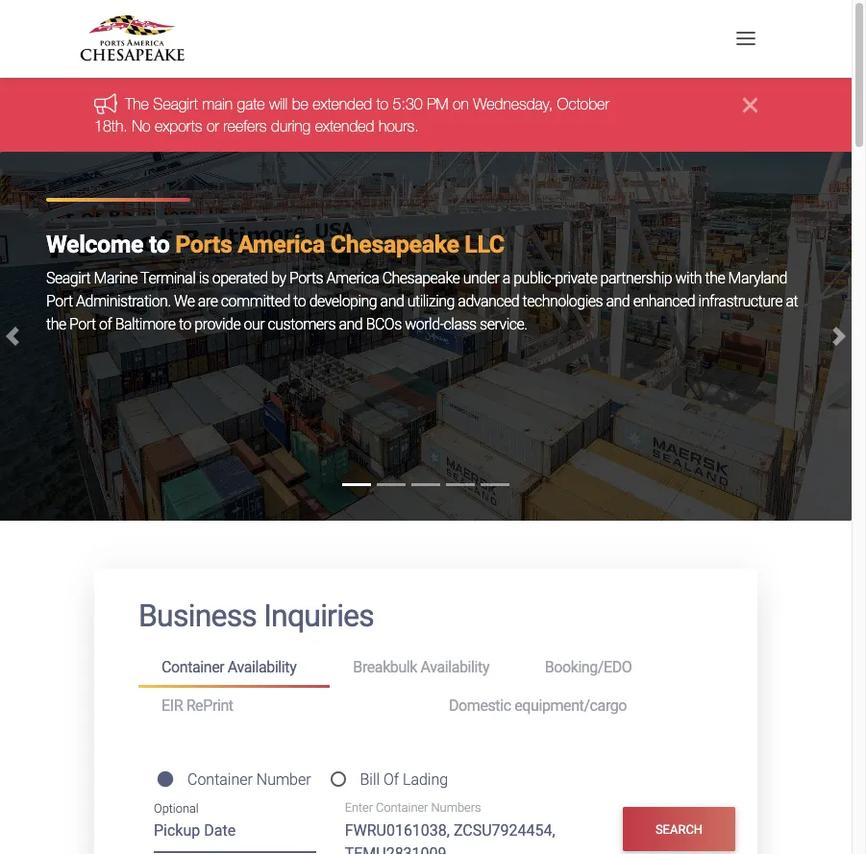 Task type: describe. For each thing, give the bounding box(es) containing it.
main
[[202, 96, 233, 113]]

bill of lading
[[360, 771, 448, 790]]

container availability
[[162, 658, 296, 677]]

reefers
[[223, 117, 267, 134]]

the
[[125, 96, 149, 113]]

booking/edo
[[545, 658, 632, 677]]

at
[[786, 293, 798, 311]]

bcos
[[366, 316, 402, 334]]

lading
[[403, 771, 448, 790]]

0 horizontal spatial ports
[[175, 231, 232, 259]]

infrastructure
[[699, 293, 783, 311]]

committed
[[221, 293, 290, 311]]

operated
[[212, 269, 268, 288]]

provide
[[195, 316, 241, 334]]

breakbulk
[[353, 658, 417, 677]]

chesapeake inside 'seagirt marine terminal is operated by ports america chesapeake under a public-private partnership with the maryland port administration.                         we are committed to developing and utilizing advanced technologies and enhanced infrastructure at the port of baltimore to provide                         our customers and bcos world-class service.'
[[382, 269, 460, 288]]

ports america chesapeake image
[[0, 152, 852, 521]]

marine
[[94, 269, 138, 288]]

0 vertical spatial america
[[238, 231, 325, 259]]

equipment/cargo
[[515, 697, 627, 715]]

pm
[[427, 96, 449, 113]]

eir
[[162, 697, 183, 715]]

inquiries
[[264, 598, 374, 635]]

to up terminal
[[149, 231, 170, 259]]

eir reprint link
[[138, 689, 426, 724]]

optional
[[154, 802, 199, 816]]

number
[[256, 771, 311, 790]]

bullhorn image
[[94, 93, 125, 114]]

service.
[[480, 316, 527, 334]]

container for container availability
[[162, 658, 224, 677]]

0 vertical spatial chesapeake
[[331, 231, 459, 259]]

a
[[503, 269, 510, 288]]

business inquiries
[[138, 598, 374, 635]]

to down we
[[179, 316, 191, 334]]

seagirt inside the seagirt main gate will be extended to 5:30 pm on wednesday, october 18th.  no exports or reefers during extended hours.
[[153, 96, 198, 113]]

breakbulk availability
[[353, 658, 489, 677]]

gate
[[237, 96, 265, 113]]

search
[[656, 823, 703, 837]]

1 vertical spatial the
[[46, 316, 66, 334]]

availability for breakbulk availability
[[421, 658, 489, 677]]

numbers
[[431, 801, 481, 816]]

1 vertical spatial port
[[69, 316, 96, 334]]

with
[[676, 269, 702, 288]]

container for container number
[[187, 771, 253, 790]]

enhanced
[[633, 293, 695, 311]]

utilizing
[[407, 293, 455, 311]]

business
[[138, 598, 257, 635]]

on
[[453, 96, 469, 113]]

partnership
[[600, 269, 672, 288]]

llc
[[465, 231, 505, 259]]

Enter Container Numbers text field
[[345, 820, 603, 855]]

or
[[207, 117, 219, 134]]

maryland
[[728, 269, 787, 288]]

no
[[132, 117, 151, 134]]

developing
[[309, 293, 377, 311]]

to inside the seagirt main gate will be extended to 5:30 pm on wednesday, october 18th.  no exports or reefers during extended hours.
[[377, 96, 389, 113]]

Optional text field
[[154, 815, 316, 854]]

class
[[444, 316, 477, 334]]

domestic equipment/cargo
[[449, 697, 627, 715]]

welcome to ports america chesapeake llc
[[46, 231, 505, 259]]

the seagirt main gate will be extended to 5:30 pm on wednesday, october 18th.  no exports or reefers during extended hours.
[[94, 96, 609, 134]]

breakbulk availability link
[[330, 650, 522, 686]]

bill
[[360, 771, 380, 790]]

technologies
[[523, 293, 603, 311]]

customers
[[268, 316, 336, 334]]



Task type: locate. For each thing, give the bounding box(es) containing it.
1 vertical spatial seagirt
[[46, 269, 91, 288]]

5:30
[[393, 96, 423, 113]]

ports right by
[[289, 269, 323, 288]]

container down bill of lading
[[376, 801, 428, 816]]

chesapeake up utilizing
[[382, 269, 460, 288]]

of
[[99, 316, 112, 334]]

the
[[705, 269, 725, 288], [46, 316, 66, 334]]

our
[[244, 316, 265, 334]]

2 availability from the left
[[421, 658, 489, 677]]

eir reprint
[[162, 697, 233, 715]]

0 horizontal spatial the
[[46, 316, 66, 334]]

chesapeake
[[331, 231, 459, 259], [382, 269, 460, 288]]

will
[[269, 96, 288, 113]]

and
[[380, 293, 404, 311], [606, 293, 630, 311], [339, 316, 363, 334]]

and up bcos
[[380, 293, 404, 311]]

welcome
[[46, 231, 143, 259]]

extended right the be
[[313, 96, 372, 113]]

0 horizontal spatial seagirt
[[46, 269, 91, 288]]

to left 5:30
[[377, 96, 389, 113]]

availability up domestic
[[421, 658, 489, 677]]

1 horizontal spatial and
[[380, 293, 404, 311]]

advanced
[[458, 293, 519, 311]]

extended
[[313, 96, 372, 113], [315, 117, 375, 134]]

administration.
[[76, 293, 171, 311]]

seagirt marine terminal is operated by ports america chesapeake under a public-private partnership with the maryland port administration.                         we are committed to developing and utilizing advanced technologies and enhanced infrastructure at the port of baltimore to provide                         our customers and bcos world-class service.
[[46, 269, 798, 334]]

seagirt down welcome
[[46, 269, 91, 288]]

is
[[199, 269, 209, 288]]

wednesday,
[[473, 96, 553, 113]]

world-
[[405, 316, 444, 334]]

container availability link
[[138, 650, 330, 689]]

1 vertical spatial chesapeake
[[382, 269, 460, 288]]

the left of
[[46, 316, 66, 334]]

0 vertical spatial ports
[[175, 231, 232, 259]]

the seagirt main gate will be extended to 5:30 pm on wednesday, october 18th.  no exports or reefers during extended hours. link
[[94, 96, 609, 134]]

container up eir reprint at the bottom left
[[162, 658, 224, 677]]

seagirt inside 'seagirt marine terminal is operated by ports america chesapeake under a public-private partnership with the maryland port administration.                         we are committed to developing and utilizing advanced technologies and enhanced infrastructure at the port of baltimore to provide                         our customers and bcos world-class service.'
[[46, 269, 91, 288]]

1 vertical spatial extended
[[315, 117, 375, 134]]

availability
[[228, 658, 296, 677], [421, 658, 489, 677]]

0 vertical spatial container
[[162, 658, 224, 677]]

during
[[271, 117, 311, 134]]

of
[[384, 771, 399, 790]]

ports up is
[[175, 231, 232, 259]]

close image
[[743, 94, 758, 117]]

0 vertical spatial the
[[705, 269, 725, 288]]

1 horizontal spatial ports
[[289, 269, 323, 288]]

port left administration.
[[46, 293, 73, 311]]

america inside 'seagirt marine terminal is operated by ports america chesapeake under a public-private partnership with the maryland port administration.                         we are committed to developing and utilizing advanced technologies and enhanced infrastructure at the port of baltimore to provide                         our customers and bcos world-class service.'
[[326, 269, 379, 288]]

container number
[[187, 771, 311, 790]]

1 availability from the left
[[228, 658, 296, 677]]

under
[[463, 269, 499, 288]]

to up customers
[[294, 293, 306, 311]]

1 horizontal spatial america
[[326, 269, 379, 288]]

hours.
[[379, 117, 419, 134]]

0 horizontal spatial availability
[[228, 658, 296, 677]]

ports
[[175, 231, 232, 259], [289, 269, 323, 288]]

1 vertical spatial container
[[187, 771, 253, 790]]

availability up eir reprint link
[[228, 658, 296, 677]]

exports
[[155, 117, 202, 134]]

public-
[[514, 269, 555, 288]]

1 vertical spatial ports
[[289, 269, 323, 288]]

the right with
[[705, 269, 725, 288]]

0 horizontal spatial and
[[339, 316, 363, 334]]

domestic equipment/cargo link
[[426, 689, 713, 724]]

october
[[557, 96, 609, 113]]

container
[[162, 658, 224, 677], [187, 771, 253, 790], [376, 801, 428, 816]]

to
[[377, 96, 389, 113], [149, 231, 170, 259], [294, 293, 306, 311], [179, 316, 191, 334]]

0 horizontal spatial america
[[238, 231, 325, 259]]

enter container numbers
[[345, 801, 481, 816]]

0 vertical spatial seagirt
[[153, 96, 198, 113]]

1 horizontal spatial availability
[[421, 658, 489, 677]]

2 vertical spatial container
[[376, 801, 428, 816]]

port left of
[[69, 316, 96, 334]]

and down partnership at the top of page
[[606, 293, 630, 311]]

be
[[292, 96, 309, 113]]

availability for container availability
[[228, 658, 296, 677]]

2 horizontal spatial and
[[606, 293, 630, 311]]

reprint
[[186, 697, 233, 715]]

enter
[[345, 801, 373, 816]]

container up the optional
[[187, 771, 253, 790]]

and down developing
[[339, 316, 363, 334]]

chesapeake up 'seagirt marine terminal is operated by ports america chesapeake under a public-private partnership with the maryland port administration.                         we are committed to developing and utilizing advanced technologies and enhanced infrastructure at the port of baltimore to provide                         our customers and bcos world-class service.'
[[331, 231, 459, 259]]

america
[[238, 231, 325, 259], [326, 269, 379, 288]]

0 vertical spatial extended
[[313, 96, 372, 113]]

18th.
[[94, 117, 128, 134]]

seagirt
[[153, 96, 198, 113], [46, 269, 91, 288]]

port
[[46, 293, 73, 311], [69, 316, 96, 334]]

america up developing
[[326, 269, 379, 288]]

booking/edo link
[[522, 650, 713, 686]]

domestic
[[449, 697, 511, 715]]

terminal
[[140, 269, 195, 288]]

ports inside 'seagirt marine terminal is operated by ports america chesapeake under a public-private partnership with the maryland port administration.                         we are committed to developing and utilizing advanced technologies and enhanced infrastructure at the port of baltimore to provide                         our customers and bcos world-class service.'
[[289, 269, 323, 288]]

baltimore
[[115, 316, 176, 334]]

1 horizontal spatial the
[[705, 269, 725, 288]]

are
[[198, 293, 218, 311]]

america up by
[[238, 231, 325, 259]]

extended right "during"
[[315, 117, 375, 134]]

private
[[555, 269, 597, 288]]

the seagirt main gate will be extended to 5:30 pm on wednesday, october 18th.  no exports or reefers during extended hours. alert
[[0, 78, 852, 152]]

search button
[[623, 808, 736, 852]]

toggle navigation image
[[732, 24, 761, 53]]

1 horizontal spatial seagirt
[[153, 96, 198, 113]]

we
[[174, 293, 195, 311]]

by
[[271, 269, 286, 288]]

1 vertical spatial america
[[326, 269, 379, 288]]

seagirt up the exports
[[153, 96, 198, 113]]

0 vertical spatial port
[[46, 293, 73, 311]]



Task type: vqa. For each thing, say whether or not it's contained in the screenshot.
Breakbulk Availability link
yes



